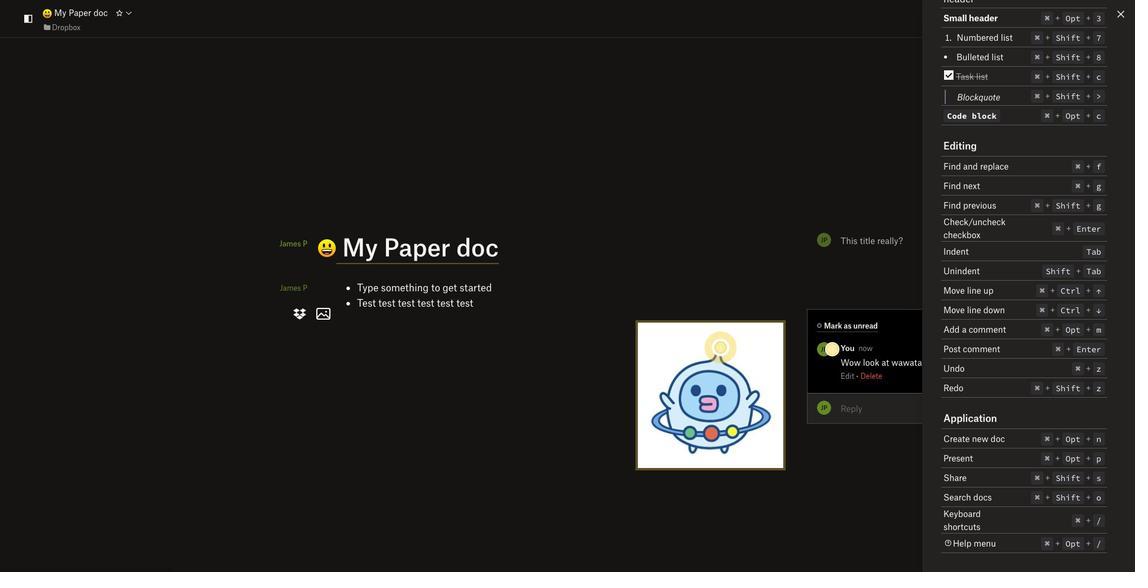 Task type: locate. For each thing, give the bounding box(es) containing it.
⌘ + shift + z
[[1035, 383, 1102, 394]]

enter for check/uncheck checkbox
[[1077, 224, 1102, 234]]

1 find from the top
[[944, 161, 961, 171]]

jp inside button
[[973, 13, 982, 24]]

0 vertical spatial ⌘ + enter
[[1056, 223, 1102, 234]]

1 for jp 1
[[831, 345, 834, 353]]

2 c from the top
[[1097, 111, 1102, 121]]

0 vertical spatial my
[[54, 7, 66, 18]]

1 tab from the top
[[1087, 247, 1102, 257]]

comment down add a comment
[[963, 344, 1000, 354]]

my paper doc up 'dropbox'
[[52, 7, 108, 18]]

1 g from the top
[[1097, 181, 1102, 192]]

shift
[[1056, 33, 1081, 43], [1056, 52, 1081, 63], [1056, 72, 1081, 82], [1056, 91, 1081, 102], [1056, 200, 1081, 211], [1046, 266, 1071, 277], [1056, 383, 1081, 394], [1056, 473, 1081, 484], [1056, 493, 1081, 503]]

paper up 'dropbox'
[[69, 7, 91, 18]]

2 / from the top
[[1097, 539, 1102, 549]]

o
[[1097, 493, 1102, 503]]

blockquote
[[957, 92, 1001, 102]]

⌘ inside ⌘ + ctrl + ↓
[[1040, 305, 1045, 316]]

bulleted list
[[957, 51, 1004, 62]]

⌘ + opt + m
[[1045, 324, 1102, 335]]

check/uncheck
[[944, 216, 1006, 227]]

2 z from the top
[[1097, 383, 1102, 394]]

as
[[844, 321, 852, 331]]

heading containing my paper doc
[[292, 232, 783, 264]]

1 test from the left
[[378, 297, 395, 309]]

1 vertical spatial move
[[944, 305, 965, 315]]

opt for p
[[1066, 454, 1081, 464]]

shift inside "⌘ + shift + c"
[[1056, 72, 1081, 82]]

line for down
[[967, 305, 981, 315]]

my right grinning face with big eyes "image"
[[54, 7, 66, 18]]

enter down ⌘ + shift + g
[[1077, 224, 1102, 234]]

0 vertical spatial find
[[944, 161, 961, 171]]

⌘ + f
[[1076, 161, 1102, 172]]

opt inside "⌘ + opt + /"
[[1066, 539, 1081, 549]]

move up add
[[944, 305, 965, 315]]

test down something
[[398, 297, 415, 309]]

edit button
[[841, 371, 854, 381]]

1 horizontal spatial 1
[[831, 345, 834, 353]]

tab up ↑
[[1087, 266, 1102, 277]]

c for ⌘ + opt + c
[[1097, 111, 1102, 121]]

opt inside ⌘ + opt + n
[[1066, 434, 1081, 445]]

0 horizontal spatial my paper doc
[[52, 7, 108, 18]]

heading
[[292, 232, 783, 264]]

line for up
[[967, 285, 981, 296]]

test down to
[[417, 297, 434, 309]]

type something to get started test test test test test test
[[357, 281, 492, 309]]

+ inside ⌘ + /
[[1086, 515, 1091, 526]]

opt down ⌘ + /
[[1066, 539, 1081, 549]]

+ inside ⌘ + z
[[1086, 363, 1091, 374]]

new
[[972, 433, 989, 444]]

shift up "⌘ + shift + c"
[[1056, 52, 1081, 63]]

1 for updated 1 second ago
[[1020, 548, 1023, 559]]

1 vertical spatial my
[[342, 232, 378, 261]]

1 horizontal spatial my
[[342, 232, 378, 261]]

⌘ + enter
[[1056, 223, 1102, 234], [1056, 344, 1102, 355]]

ctrl for ↓
[[1061, 305, 1081, 316]]

doc inside heading
[[456, 232, 499, 261]]

5 opt from the top
[[1066, 454, 1081, 464]]

resolve
[[984, 320, 1011, 330]]

0 vertical spatial g
[[1097, 181, 1102, 192]]

1 vertical spatial ⌘ + enter
[[1056, 344, 1102, 355]]

line up add a comment
[[967, 305, 981, 315]]

6 opt from the top
[[1066, 539, 1081, 549]]

0 vertical spatial /
[[1097, 516, 1102, 526]]

ctrl
[[1061, 286, 1081, 296], [1061, 305, 1081, 316]]

find for find previous
[[944, 200, 961, 211]]

⌘ inside "⌘ + shift + c"
[[1035, 72, 1040, 82]]

find down find next
[[944, 200, 961, 211]]

small header
[[944, 12, 998, 23]]

2 test from the left
[[398, 297, 415, 309]]

0 vertical spatial doc
[[94, 7, 108, 18]]

c up >
[[1097, 72, 1102, 82]]

1 vertical spatial ctrl
[[1061, 305, 1081, 316]]

1 vertical spatial enter
[[1077, 344, 1102, 355]]

•
[[856, 371, 859, 381]]

opt down ⌘ + shift + >
[[1066, 111, 1081, 121]]

⌘ + enter for check/uncheck checkbox
[[1056, 223, 1102, 234]]

+ inside shift + tab
[[1076, 265, 1081, 276]]

test
[[357, 297, 376, 309]]

comment
[[969, 324, 1006, 335], [963, 344, 1000, 354]]

ctrl up ⌘ + opt + m
[[1061, 305, 1081, 316]]

opt down ⌘ + opt + n
[[1066, 454, 1081, 464]]

mark as unread
[[824, 321, 878, 331]]

shift inside "⌘ + shift + o"
[[1056, 493, 1081, 503]]

0 horizontal spatial 1
[[719, 344, 722, 352]]

my paper doc up something
[[336, 232, 499, 261]]

2 tab from the top
[[1087, 266, 1102, 277]]

opt up ⌘ + opt + p
[[1066, 434, 1081, 445]]

my inside heading
[[342, 232, 378, 261]]

2 find from the top
[[944, 180, 961, 191]]

opt down ⌘ + ctrl + ↓
[[1066, 325, 1081, 335]]

2 g from the top
[[1097, 200, 1102, 211]]

paper
[[69, 7, 91, 18], [384, 232, 451, 261]]

shift for >
[[1056, 91, 1081, 102]]

g
[[1097, 181, 1102, 192], [1097, 200, 1102, 211]]

g down f
[[1097, 181, 1102, 192]]

2 opt from the top
[[1066, 111, 1081, 121]]

block
[[972, 110, 997, 121]]

shift for g
[[1056, 200, 1081, 211]]

undo
[[944, 363, 965, 374]]

shift inside ⌘ + shift + s
[[1056, 473, 1081, 484]]

1 vertical spatial line
[[967, 305, 981, 315]]

shift up "⌘ + shift + o"
[[1056, 473, 1081, 484]]

1 vertical spatial list
[[992, 51, 1004, 62]]

0 vertical spatial move
[[944, 285, 965, 296]]

1 vertical spatial tab
[[1087, 266, 1102, 277]]

shift inside shift + tab
[[1046, 266, 1071, 277]]

/ inside "⌘ + opt + /"
[[1097, 539, 1102, 549]]

Comment Entry text field
[[841, 402, 1013, 414]]

post
[[944, 344, 961, 354]]

bulleted
[[957, 51, 990, 62]]

m
[[1097, 325, 1102, 335]]

my
[[54, 7, 66, 18], [342, 232, 378, 261]]

list right numbered
[[1001, 32, 1013, 43]]

find left next
[[944, 180, 961, 191]]

1 vertical spatial paper
[[384, 232, 451, 261]]

task
[[956, 71, 974, 82]]

1 vertical spatial find
[[944, 180, 961, 191]]

⌘ inside ⌘ + shift + g
[[1035, 200, 1040, 211]]

line left up
[[967, 285, 981, 296]]

ctrl inside ⌘ + ctrl + ↑
[[1061, 286, 1081, 296]]

test down the started
[[456, 297, 473, 309]]

opt up ⌘ + shift + 7 on the right of the page
[[1066, 13, 1081, 24]]

7
[[1097, 33, 1102, 43]]

move down the unindent
[[944, 285, 965, 296]]

shortcuts
[[944, 522, 981, 532]]

shift up ⌘ + ctrl + ↑
[[1046, 266, 1071, 277]]

1 inside "annotation 1" 'element'
[[719, 344, 722, 352]]

updated
[[984, 548, 1018, 559]]

1 enter from the top
[[1077, 224, 1102, 234]]

doc up the started
[[456, 232, 499, 261]]

0 vertical spatial z
[[1097, 364, 1102, 374]]

3 find from the top
[[944, 200, 961, 211]]

/
[[1097, 516, 1102, 526], [1097, 539, 1102, 549]]

c down >
[[1097, 111, 1102, 121]]

1 move from the top
[[944, 285, 965, 296]]

enter
[[1077, 224, 1102, 234], [1077, 344, 1102, 355]]

search docs
[[944, 492, 992, 503]]

⌘ + enter down ⌘ + opt + m
[[1056, 344, 1102, 355]]

1 vertical spatial c
[[1097, 111, 1102, 121]]

test down get
[[437, 297, 454, 309]]

1
[[719, 344, 722, 352], [831, 345, 834, 353], [1020, 548, 1023, 559]]

1 vertical spatial /
[[1097, 539, 1102, 549]]

shift up ⌘ + shift + 8
[[1056, 33, 1081, 43]]

doc right new
[[991, 433, 1005, 444]]

create new doc
[[944, 433, 1005, 444]]

ctrl up ⌘ + ctrl + ↓
[[1061, 286, 1081, 296]]

>
[[1097, 91, 1102, 102]]

3 test from the left
[[417, 297, 434, 309]]

shift down ⌘ + z
[[1056, 383, 1081, 394]]

add
[[944, 324, 960, 335]]

/ down ⌘ + /
[[1097, 539, 1102, 549]]

1 horizontal spatial my paper doc
[[336, 232, 499, 261]]

2 vertical spatial doc
[[991, 433, 1005, 444]]

⌘
[[1045, 13, 1050, 24], [1035, 33, 1040, 43], [1035, 52, 1040, 63], [1035, 72, 1040, 82], [1035, 91, 1040, 102], [1045, 111, 1050, 121], [1076, 161, 1081, 172], [1076, 181, 1081, 192], [1035, 200, 1040, 211], [1056, 224, 1061, 234], [1040, 286, 1045, 296], [1040, 305, 1045, 316], [1045, 325, 1050, 335], [1056, 344, 1061, 355], [1076, 364, 1081, 374], [1035, 383, 1040, 394], [1045, 434, 1050, 445], [1045, 454, 1050, 464], [1035, 473, 1040, 484], [1035, 493, 1040, 503], [1076, 516, 1081, 526], [1045, 539, 1050, 549]]

c
[[1097, 72, 1102, 82], [1097, 111, 1102, 121]]

⌘ inside ⌘ + f
[[1076, 161, 1081, 172]]

⌘ inside ⌘ + shift + s
[[1035, 473, 1040, 484]]

started
[[460, 281, 492, 293]]

tab
[[1087, 247, 1102, 257], [1087, 266, 1102, 277]]

c inside '⌘ + opt + c'
[[1097, 111, 1102, 121]]

paper inside heading
[[384, 232, 451, 261]]

4 opt from the top
[[1066, 434, 1081, 445]]

2 vertical spatial find
[[944, 200, 961, 211]]

n
[[1097, 434, 1102, 445]]

test
[[378, 297, 395, 309], [398, 297, 415, 309], [417, 297, 434, 309], [437, 297, 454, 309], [456, 297, 473, 309]]

⌘ inside "⌘ + g"
[[1076, 181, 1081, 192]]

0 vertical spatial my paper doc
[[52, 7, 108, 18]]

⌘ inside ⌘ + opt + n
[[1045, 434, 1050, 445]]

8
[[1097, 52, 1102, 63]]

4 test from the left
[[437, 297, 454, 309]]

now link
[[859, 343, 873, 353]]

1 / from the top
[[1097, 516, 1102, 526]]

2 ctrl from the top
[[1061, 305, 1081, 316]]

1 horizontal spatial paper
[[384, 232, 451, 261]]

1 vertical spatial my paper doc
[[336, 232, 499, 261]]

1 c from the top
[[1097, 72, 1102, 82]]

1 horizontal spatial doc
[[456, 232, 499, 261]]

0 vertical spatial line
[[967, 285, 981, 296]]

test right test on the left of the page
[[378, 297, 395, 309]]

grinning face with big eyes image
[[43, 9, 52, 18]]

2 vertical spatial list
[[976, 71, 988, 82]]

0 vertical spatial enter
[[1077, 224, 1102, 234]]

⌘ inside ⌘ + shift + z
[[1035, 383, 1040, 394]]

this title really?
[[841, 235, 903, 246]]

shift for 8
[[1056, 52, 1081, 63]]

1 line from the top
[[967, 285, 981, 296]]

second
[[1026, 548, 1054, 559]]

↓
[[1097, 305, 1102, 316]]

⌘ inside '⌘ + opt + c'
[[1045, 111, 1050, 121]]

g down "⌘ + g"
[[1097, 200, 1102, 211]]

⌘ + opt + /
[[1045, 538, 1102, 549]]

+ inside ⌘ + f
[[1086, 161, 1091, 171]]

⌘ + opt + c
[[1045, 110, 1102, 121]]

opt inside '⌘ + opt + c'
[[1066, 111, 1081, 121]]

replace
[[980, 161, 1009, 171]]

add dropbox files image
[[290, 305, 309, 323]]

delete
[[861, 371, 882, 381]]

list down numbered list
[[992, 51, 1004, 62]]

opt inside ⌘ + opt + p
[[1066, 454, 1081, 464]]

enter up ⌘ + z
[[1077, 344, 1102, 355]]

2 line from the top
[[967, 305, 981, 315]]

1 vertical spatial doc
[[456, 232, 499, 261]]

list right task
[[976, 71, 988, 82]]

tab up shift + tab
[[1087, 247, 1102, 257]]

really?
[[877, 235, 903, 246]]

ctrl inside ⌘ + ctrl + ↓
[[1061, 305, 1081, 316]]

opt inside ⌘ + opt + m
[[1066, 325, 1081, 335]]

share
[[944, 472, 967, 483]]

find left and
[[944, 161, 961, 171]]

opt for /
[[1066, 539, 1081, 549]]

2 horizontal spatial doc
[[991, 433, 1005, 444]]

z down ⌘ + z
[[1097, 383, 1102, 394]]

list
[[1001, 32, 1013, 43], [992, 51, 1004, 62], [976, 71, 988, 82]]

list for task list
[[976, 71, 988, 82]]

code
[[947, 110, 967, 121]]

down
[[984, 305, 1005, 315]]

2 ⌘ + enter from the top
[[1056, 344, 1102, 355]]

shift inside ⌘ + shift + z
[[1056, 383, 1081, 394]]

editing
[[944, 140, 977, 151]]

my up type
[[342, 232, 378, 261]]

comment down down
[[969, 324, 1006, 335]]

/ down o
[[1097, 516, 1102, 526]]

0 vertical spatial c
[[1097, 72, 1102, 82]]

paper up something
[[384, 232, 451, 261]]

1 z from the top
[[1097, 364, 1102, 374]]

2 move from the top
[[944, 305, 965, 315]]

0 vertical spatial ctrl
[[1061, 286, 1081, 296]]

shift inside ⌘ + shift + 8
[[1056, 52, 1081, 63]]

1 ctrl from the top
[[1061, 286, 1081, 296]]

shift inside ⌘ + shift + g
[[1056, 200, 1081, 211]]

shift down ⌘ + shift + s
[[1056, 493, 1081, 503]]

enter for post comment
[[1077, 344, 1102, 355]]

1 opt from the top
[[1066, 13, 1081, 24]]

⌘ + enter down ⌘ + shift + g
[[1056, 223, 1102, 234]]

shift down "⌘ + shift + c"
[[1056, 91, 1081, 102]]

c inside "⌘ + shift + c"
[[1097, 72, 1102, 82]]

shift for 7
[[1056, 33, 1081, 43]]

0 vertical spatial list
[[1001, 32, 1013, 43]]

move for move line down
[[944, 305, 965, 315]]

opt for m
[[1066, 325, 1081, 335]]

2 enter from the top
[[1077, 344, 1102, 355]]

opt inside the ⌘ + opt + 3
[[1066, 13, 1081, 24]]

jp inside jp 1
[[821, 345, 828, 353]]

1 vertical spatial z
[[1097, 383, 1102, 394]]

jp
[[973, 13, 982, 24], [821, 236, 828, 244], [821, 345, 828, 353], [821, 404, 828, 411]]

0 vertical spatial tab
[[1087, 247, 1102, 257]]

0 vertical spatial comment
[[969, 324, 1006, 335]]

1 vertical spatial g
[[1097, 200, 1102, 211]]

help
[[953, 538, 972, 549]]

doc right grinning face with big eyes "image"
[[94, 7, 108, 18]]

shift inside ⌘ + shift + 7
[[1056, 33, 1081, 43]]

1 ⌘ + enter from the top
[[1056, 223, 1102, 234]]

0 horizontal spatial paper
[[69, 7, 91, 18]]

3 opt from the top
[[1066, 325, 1081, 335]]

keyboard shortcuts
[[944, 509, 981, 532]]

shift up ⌘ + shift + >
[[1056, 72, 1081, 82]]

p
[[1097, 454, 1102, 464]]

⌘ inside ⌘ + /
[[1076, 516, 1081, 526]]

2 horizontal spatial 1
[[1020, 548, 1023, 559]]

shift down "⌘ + g"
[[1056, 200, 1081, 211]]

shift inside ⌘ + shift + >
[[1056, 91, 1081, 102]]

z up ⌘ + shift + z
[[1097, 364, 1102, 374]]

doc
[[94, 7, 108, 18], [456, 232, 499, 261], [991, 433, 1005, 444]]

wow look at wawatachi's hat edit • delete
[[841, 357, 954, 381]]



Task type: describe. For each thing, give the bounding box(es) containing it.
create
[[944, 433, 970, 444]]

to
[[431, 281, 440, 293]]

⌘ + shift + s
[[1035, 472, 1102, 484]]

⌘ inside "⌘ + opt + /"
[[1045, 539, 1050, 549]]

this
[[841, 235, 858, 246]]

menu
[[974, 538, 996, 549]]

mark as unread button
[[817, 320, 878, 332]]

z inside ⌘ + z
[[1097, 364, 1102, 374]]

user-uploaded image: wawatchi2.jpg image
[[638, 323, 783, 468]]

5 test from the left
[[456, 297, 473, 309]]

jp button
[[967, 8, 988, 29]]

⌘ + shift + 8
[[1035, 51, 1102, 63]]

application
[[944, 412, 997, 424]]

⌘ inside ⌘ + z
[[1076, 364, 1081, 374]]

get
[[443, 281, 457, 293]]

⌘ + opt + n
[[1045, 433, 1102, 445]]

redo
[[944, 383, 964, 393]]

⌘ + g
[[1076, 180, 1102, 192]]

previous
[[963, 200, 997, 211]]

⌘ + enter for post comment
[[1056, 344, 1102, 355]]

you
[[841, 343, 855, 353]]

help menu
[[953, 538, 996, 549]]

updated 1 second ago
[[984, 548, 1070, 559]]

z inside ⌘ + shift + z
[[1097, 383, 1102, 394]]

a
[[962, 324, 967, 335]]

find for find next
[[944, 180, 961, 191]]

list for numbered list
[[1001, 32, 1013, 43]]

⌘ + shift + g
[[1035, 200, 1102, 211]]

something
[[381, 281, 429, 293]]

shift for o
[[1056, 493, 1081, 503]]

😃
[[292, 234, 316, 263]]

⌘ inside ⌘ + opt + p
[[1045, 454, 1050, 464]]

mark
[[824, 321, 842, 331]]

shift + tab
[[1046, 265, 1102, 277]]

task list
[[956, 71, 988, 82]]

/ inside ⌘ + /
[[1097, 516, 1102, 526]]

present
[[944, 453, 973, 464]]

⌘ inside ⌘ + shift + >
[[1035, 91, 1040, 102]]

move for move line up
[[944, 285, 965, 296]]

⌘ + shift + >
[[1035, 90, 1102, 102]]

c for ⌘ + shift + c
[[1097, 72, 1102, 82]]

⌘ + opt + p
[[1045, 453, 1102, 464]]

+ inside "⌘ + g"
[[1086, 180, 1091, 191]]

s
[[1097, 473, 1102, 484]]

header
[[969, 12, 998, 23]]

1 vertical spatial comment
[[963, 344, 1000, 354]]

jp 1
[[821, 345, 834, 353]]

find previous
[[944, 200, 997, 211]]

up
[[984, 285, 994, 296]]

hat
[[942, 357, 954, 367]]

↑
[[1097, 286, 1102, 296]]

tab inside shift + tab
[[1087, 266, 1102, 277]]

⌘ + opt + 3
[[1045, 12, 1102, 24]]

indent
[[944, 246, 969, 257]]

g inside "⌘ + g"
[[1097, 181, 1102, 192]]

wawatachi's
[[892, 357, 939, 367]]

look
[[863, 357, 880, 367]]

⌘ inside "⌘ + shift + o"
[[1035, 493, 1040, 503]]

⌘ inside ⌘ + opt + m
[[1045, 325, 1050, 335]]

⌘ + /
[[1076, 515, 1102, 526]]

0 horizontal spatial my
[[54, 7, 66, 18]]

my paper doc inside heading
[[336, 232, 499, 261]]

code block
[[947, 110, 997, 121]]

type
[[357, 281, 379, 293]]

⌘ + z
[[1076, 363, 1102, 374]]

shift for s
[[1056, 473, 1081, 484]]

my paper doc link
[[43, 6, 108, 19]]

list for bulleted list
[[992, 51, 1004, 62]]

at
[[882, 357, 889, 367]]

⌘ inside ⌘ + shift + 8
[[1035, 52, 1040, 63]]

dropbox
[[52, 22, 81, 32]]

shift for z
[[1056, 383, 1081, 394]]

⌘ + ctrl + ↓
[[1040, 305, 1102, 316]]

0 horizontal spatial doc
[[94, 7, 108, 18]]

3
[[1097, 13, 1102, 24]]

0 vertical spatial paper
[[69, 7, 91, 18]]

small
[[944, 12, 967, 23]]

annotation 1 element
[[712, 339, 730, 357]]

⌘ inside ⌘ + ctrl + ↑
[[1040, 286, 1045, 296]]

keyboard
[[944, 509, 981, 519]]

unindent
[[944, 265, 980, 276]]

shift for c
[[1056, 72, 1081, 82]]

docs
[[974, 492, 992, 503]]

opt for c
[[1066, 111, 1081, 121]]

ctrl for ↑
[[1061, 286, 1081, 296]]

numbered list
[[957, 32, 1013, 43]]

find next
[[944, 180, 980, 191]]

opt for n
[[1066, 434, 1081, 445]]

delete button
[[861, 371, 882, 381]]

⌘ + shift + 7
[[1035, 32, 1102, 43]]

unread
[[854, 321, 878, 331]]

title
[[860, 235, 875, 246]]

⌘ + shift + o
[[1035, 492, 1102, 503]]

dropbox link
[[43, 21, 81, 33]]

⌘ + shift + c
[[1035, 71, 1102, 82]]

find and replace
[[944, 161, 1009, 171]]

opt for 3
[[1066, 13, 1081, 24]]

resolve button
[[984, 319, 1011, 331]]

wow
[[841, 357, 861, 367]]

f
[[1097, 161, 1102, 172]]

g inside ⌘ + shift + g
[[1097, 200, 1102, 211]]

⌘ inside the ⌘ + opt + 3
[[1045, 13, 1050, 24]]

⌘ inside ⌘ + shift + 7
[[1035, 33, 1040, 43]]

find for find and replace
[[944, 161, 961, 171]]

post comment
[[944, 344, 1000, 354]]

edit
[[841, 371, 854, 381]]

checkbox
[[944, 229, 981, 240]]



Task type: vqa. For each thing, say whether or not it's contained in the screenshot.


